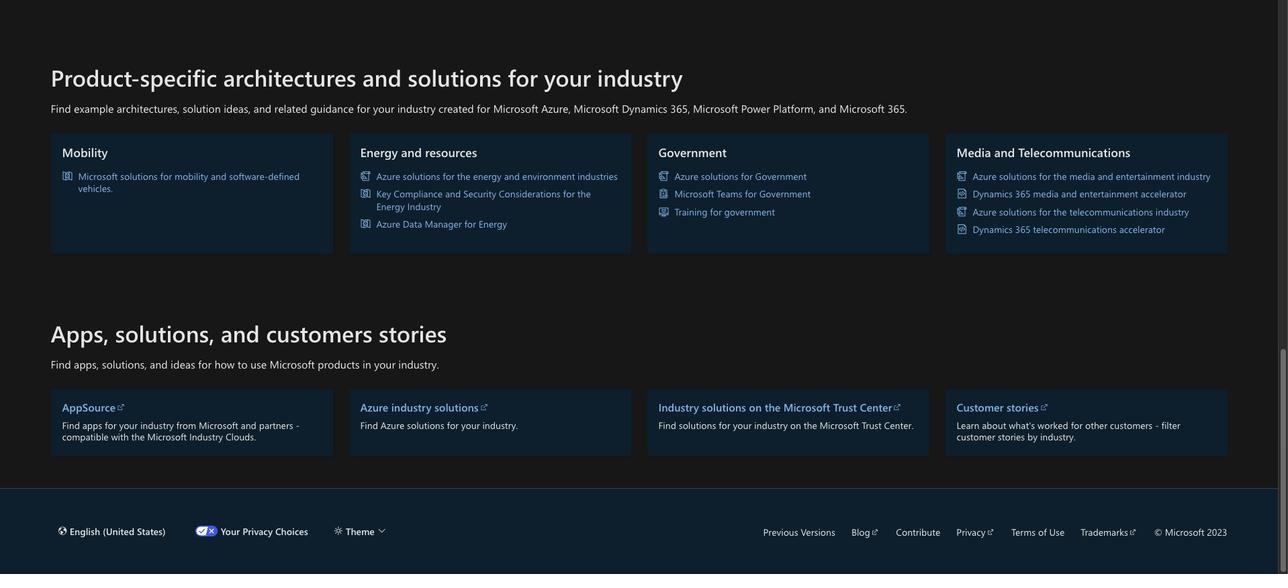 Task type: describe. For each thing, give the bounding box(es) containing it.
english (united states) link
[[51, 521, 173, 542]]

0 vertical spatial accelerator
[[1141, 188, 1187, 200]]

0 vertical spatial customers
[[266, 318, 373, 349]]

find inside appsource find apps for your industry from microsoft and partners - compatible with the microsoft industry clouds.
[[62, 419, 80, 432]]

and inside appsource find apps for your industry from microsoft and partners - compatible with the microsoft industry clouds.
[[241, 419, 257, 432]]

azure for azure industry solutions find azure solutions for your industry.
[[360, 400, 388, 414]]

the inside the key compliance and security considerations for the energy industry
[[578, 188, 591, 200]]

use
[[251, 357, 267, 372]]

appsource
[[62, 400, 115, 414]]

0 horizontal spatial industry.
[[399, 357, 439, 372]]

what's
[[1009, 419, 1035, 432]]

find inside the azure industry solutions find azure solutions for your industry.
[[360, 419, 378, 432]]

energy and resources
[[360, 144, 477, 160]]

manager
[[425, 217, 462, 230]]

architectures
[[223, 62, 356, 93]]

apps,
[[74, 357, 99, 372]]

key compliance and security considerations for the energy industry link
[[377, 188, 620, 213]]

key
[[377, 188, 391, 200]]

and inside the key compliance and security considerations for the energy industry
[[445, 188, 461, 200]]

training for government
[[675, 205, 775, 218]]

industry inside industry solutions on the microsoft trust center find solutions for your industry on the microsoft trust center.
[[659, 400, 699, 414]]

1 vertical spatial accelerator
[[1120, 223, 1165, 236]]

terms of use link
[[1012, 526, 1065, 538]]

for inside 'link'
[[741, 170, 753, 183]]

1 vertical spatial trust
[[862, 419, 882, 432]]

center.
[[884, 419, 914, 432]]

blog link
[[852, 526, 880, 538]]

industry inside appsource find apps for your industry from microsoft and partners - compatible with the microsoft industry clouds.
[[189, 431, 223, 443]]

0 vertical spatial stories
[[379, 318, 447, 349]]

microsoft inside microsoft solutions for mobility and software-defined vehicles.
[[78, 170, 118, 183]]

california consumer privacy act (ccpa) opt-out icon image
[[192, 526, 221, 537]]

your inside industry solutions on the microsoft trust center find solutions for your industry on the microsoft trust center.
[[733, 419, 752, 432]]

1 vertical spatial solutions,
[[102, 357, 147, 372]]

azure solutions for the media and entertainment industry
[[973, 170, 1211, 183]]

365.
[[888, 101, 908, 116]]

for inside customer stories learn about what's worked for other customers - filter customer stories by industry.
[[1071, 419, 1083, 432]]

power
[[741, 101, 770, 116]]

0 vertical spatial solutions,
[[115, 318, 215, 349]]

for right guidance
[[357, 101, 370, 116]]

trademarks link
[[1081, 526, 1138, 538]]

partners
[[259, 419, 293, 432]]

customer
[[957, 431, 996, 443]]

blog
[[852, 526, 870, 538]]

dynamics 365 telecommunications accelerator link
[[973, 223, 1165, 236]]

government for microsoft teams for government
[[759, 188, 811, 200]]

products
[[318, 357, 360, 372]]

privacy link
[[957, 526, 995, 538]]

about
[[982, 419, 1007, 432]]

microsoft solutions for mobility and software-defined vehicles. link
[[78, 170, 321, 195]]

english
[[70, 525, 100, 538]]

considerations
[[499, 188, 561, 200]]

1 horizontal spatial media
[[1070, 170, 1095, 183]]

resources
[[425, 144, 477, 160]]

data
[[403, 217, 422, 230]]

theme button
[[327, 521, 394, 542]]

microsoft solutions for mobility and software-defined vehicles.
[[78, 170, 300, 195]]

0 vertical spatial telecommunications
[[1070, 205, 1153, 218]]

key compliance and security considerations for the energy industry
[[377, 188, 591, 213]]

solution
[[183, 101, 221, 116]]

1 horizontal spatial privacy
[[957, 526, 986, 538]]

microsoft teams for government
[[675, 188, 811, 200]]

azure solutions for the energy and environment industries
[[377, 170, 618, 183]]

for down 'resources'
[[443, 170, 455, 183]]

other
[[1085, 419, 1108, 432]]

terms of use
[[1012, 526, 1065, 538]]

your privacy choices
[[221, 525, 308, 538]]

ideas,
[[224, 101, 251, 116]]

azure solutions for government
[[675, 170, 807, 183]]

environment
[[522, 170, 575, 183]]

and inside microsoft solutions for mobility and software-defined vehicles.
[[211, 170, 227, 183]]

clouds.
[[226, 431, 256, 443]]

for up government
[[745, 188, 757, 200]]

0 vertical spatial government
[[659, 144, 727, 160]]

terms
[[1012, 526, 1036, 538]]

customers inside customer stories learn about what's worked for other customers - filter customer stories by industry.
[[1110, 419, 1153, 432]]

customer stories link
[[957, 400, 1216, 414]]

0 vertical spatial energy
[[360, 144, 398, 160]]

ideas
[[171, 357, 195, 372]]

to
[[238, 357, 248, 372]]

1 horizontal spatial on
[[790, 419, 801, 432]]

azure data manager for energy link
[[377, 217, 507, 230]]

dynamics for dynamics 365 telecommunications accelerator
[[973, 223, 1013, 236]]

for down media and telecommunications
[[1039, 170, 1051, 183]]

microsoft teams for government link
[[675, 188, 811, 201]]

- inside customer stories learn about what's worked for other customers - filter customer stories by industry.
[[1155, 419, 1159, 432]]

0 vertical spatial entertainment
[[1116, 170, 1175, 183]]

0 horizontal spatial on
[[749, 400, 762, 414]]

defined
[[268, 170, 300, 183]]

0 vertical spatial dynamics
[[622, 101, 668, 116]]

appsource find apps for your industry from microsoft and partners - compatible with the microsoft industry clouds.
[[62, 400, 300, 443]]

software-
[[229, 170, 268, 183]]

1 vertical spatial telecommunications
[[1033, 223, 1117, 236]]

your privacy choices link
[[184, 521, 316, 542]]

media
[[957, 144, 991, 160]]

© microsoft 2023
[[1154, 526, 1228, 538]]

azure solutions for the telecommunications industry link
[[973, 205, 1189, 218]]

for inside appsource find apps for your industry from microsoft and partners - compatible with the microsoft industry clouds.
[[105, 419, 117, 432]]

(united
[[103, 525, 134, 538]]

apps
[[82, 419, 102, 432]]

- inside appsource find apps for your industry from microsoft and partners - compatible with the microsoft industry clouds.
[[296, 419, 300, 432]]

your inside the azure industry solutions find azure solutions for your industry.
[[461, 419, 480, 432]]

of
[[1038, 526, 1047, 538]]

telecommunications
[[1019, 144, 1131, 160]]

azure solutions for the energy and environment industries link
[[377, 170, 618, 183]]

trademarks
[[1081, 526, 1128, 538]]

with
[[111, 431, 129, 443]]

azure solutions for the media and entertainment industry link
[[973, 170, 1211, 183]]

for inside "link"
[[464, 217, 476, 230]]

0 horizontal spatial trust
[[833, 400, 857, 414]]

guidance
[[310, 101, 354, 116]]

azure for azure solutions for the energy and environment industries
[[377, 170, 400, 183]]

for down teams
[[710, 205, 722, 218]]



Task type: locate. For each thing, give the bounding box(es) containing it.
solutions inside microsoft solutions for mobility and software-defined vehicles.
[[120, 170, 158, 183]]

compatible
[[62, 431, 109, 443]]

365 for media
[[1016, 188, 1031, 200]]

government up government
[[759, 188, 811, 200]]

1 vertical spatial on
[[790, 419, 801, 432]]

0 horizontal spatial industry
[[189, 431, 223, 443]]

energy up the key
[[360, 144, 398, 160]]

created
[[439, 101, 474, 116]]

for right created
[[477, 101, 490, 116]]

for up find example architectures, solution ideas, and related guidance for your industry created for microsoft azure, microsoft dynamics 365, microsoft power platform, and microsoft 365.
[[508, 62, 538, 93]]

industry inside appsource find apps for your industry from microsoft and partners - compatible with the microsoft industry clouds.
[[140, 419, 174, 432]]

privacy left terms
[[957, 526, 986, 538]]

2 vertical spatial government
[[759, 188, 811, 200]]

azure for azure solutions for government
[[675, 170, 699, 183]]

for down environment
[[563, 188, 575, 200]]

azure for azure solutions for the media and entertainment industry
[[973, 170, 997, 183]]

1 horizontal spatial industry.
[[483, 419, 518, 432]]

2 vertical spatial industry
[[189, 431, 223, 443]]

government up microsoft teams for government
[[755, 170, 807, 183]]

solutions, up the 'ideas'
[[115, 318, 215, 349]]

previous versions
[[763, 526, 836, 538]]

your down product-specific architectures and solutions for your industry
[[373, 101, 395, 116]]

dynamics
[[622, 101, 668, 116], [973, 188, 1013, 200], [973, 223, 1013, 236]]

azure,
[[541, 101, 571, 116]]

trust down center
[[862, 419, 882, 432]]

for up dynamics 365 telecommunications accelerator
[[1039, 205, 1051, 218]]

media up azure solutions for the telecommunications industry
[[1033, 188, 1059, 200]]

government down 365,
[[659, 144, 727, 160]]

1 365 from the top
[[1016, 188, 1031, 200]]

2 365 from the top
[[1016, 223, 1031, 236]]

customer stories learn about what's worked for other customers - filter customer stories by industry.
[[957, 400, 1181, 443]]

0 horizontal spatial -
[[296, 419, 300, 432]]

microsoft
[[493, 101, 538, 116], [574, 101, 619, 116], [693, 101, 738, 116], [840, 101, 885, 116], [78, 170, 118, 183], [675, 188, 714, 200], [270, 357, 315, 372], [784, 400, 830, 414], [199, 419, 238, 432], [820, 419, 859, 432], [147, 431, 187, 443], [1165, 526, 1205, 538]]

365 for telecommunications
[[1016, 223, 1031, 236]]

1 vertical spatial 365
[[1016, 223, 1031, 236]]

azure industry solutions find azure solutions for your industry.
[[360, 400, 518, 432]]

solutions
[[408, 62, 502, 93], [120, 170, 158, 183], [403, 170, 440, 183], [701, 170, 739, 183], [999, 170, 1037, 183], [999, 205, 1037, 218], [435, 400, 479, 414], [702, 400, 746, 414], [407, 419, 444, 432], [679, 419, 716, 432]]

energy inside "link"
[[479, 217, 507, 230]]

azure solutions for government link
[[675, 170, 807, 183]]

1 vertical spatial government
[[755, 170, 807, 183]]

related
[[274, 101, 307, 116]]

stories
[[379, 318, 447, 349], [1007, 400, 1039, 414], [998, 431, 1025, 443]]

2 vertical spatial stories
[[998, 431, 1025, 443]]

your right in
[[374, 357, 396, 372]]

center
[[860, 400, 892, 414]]

2 vertical spatial dynamics
[[973, 223, 1013, 236]]

customers
[[266, 318, 373, 349], [1110, 419, 1153, 432]]

contribute
[[896, 526, 941, 538]]

training for government link
[[675, 205, 775, 218]]

1 vertical spatial energy
[[377, 200, 405, 213]]

your down azure industry solutions link
[[461, 419, 480, 432]]

footer
[[0, 489, 1278, 574]]

choices
[[275, 525, 308, 538]]

states)
[[137, 525, 166, 538]]

industries
[[578, 170, 618, 183]]

theme
[[346, 525, 375, 538]]

training
[[675, 205, 708, 218]]

azure data manager for energy
[[377, 217, 507, 230]]

customers right other
[[1110, 419, 1153, 432]]

dynamics 365 telecommunications accelerator
[[973, 223, 1165, 236]]

your up azure,
[[544, 62, 591, 93]]

solutions inside 'link'
[[701, 170, 739, 183]]

teams
[[717, 188, 743, 200]]

1 vertical spatial customers
[[1110, 419, 1153, 432]]

security
[[464, 188, 496, 200]]

find example architectures, solution ideas, and related guidance for your industry created for microsoft azure, microsoft dynamics 365, microsoft power platform, and microsoft 365.
[[51, 101, 908, 116]]

1 horizontal spatial -
[[1155, 419, 1159, 432]]

0 horizontal spatial customers
[[266, 318, 373, 349]]

your down industry solutions on the microsoft trust center link
[[733, 419, 752, 432]]

energy up data
[[377, 200, 405, 213]]

industry inside the azure industry solutions find azure solutions for your industry.
[[391, 400, 432, 414]]

365 down azure solutions for the telecommunications industry link
[[1016, 223, 1031, 236]]

for
[[508, 62, 538, 93], [357, 101, 370, 116], [477, 101, 490, 116], [160, 170, 172, 183], [443, 170, 455, 183], [741, 170, 753, 183], [1039, 170, 1051, 183], [563, 188, 575, 200], [745, 188, 757, 200], [710, 205, 722, 218], [1039, 205, 1051, 218], [464, 217, 476, 230], [198, 357, 212, 372], [105, 419, 117, 432], [447, 419, 459, 432], [719, 419, 731, 432], [1071, 419, 1083, 432]]

vehicles.
[[78, 182, 113, 195]]

2023
[[1207, 526, 1228, 538]]

1 horizontal spatial trust
[[862, 419, 882, 432]]

worked
[[1038, 419, 1069, 432]]

government
[[659, 144, 727, 160], [755, 170, 807, 183], [759, 188, 811, 200]]

telecommunications down dynamics 365 media and entertainment accelerator link
[[1070, 205, 1153, 218]]

azure industry solutions link
[[360, 400, 620, 414]]

for left other
[[1071, 419, 1083, 432]]

use
[[1049, 526, 1065, 538]]

1 vertical spatial entertainment
[[1080, 188, 1138, 200]]

media up dynamics 365 media and entertainment accelerator
[[1070, 170, 1095, 183]]

azure
[[377, 170, 400, 183], [675, 170, 699, 183], [973, 170, 997, 183], [973, 205, 997, 218], [377, 217, 400, 230], [360, 400, 388, 414], [381, 419, 405, 432]]

media
[[1070, 170, 1095, 183], [1033, 188, 1059, 200]]

apps, solutions, and customers stories
[[51, 318, 447, 349]]

2 horizontal spatial industry
[[659, 400, 699, 414]]

mobility
[[175, 170, 208, 183]]

customer
[[957, 400, 1004, 414]]

1 horizontal spatial industry
[[407, 200, 441, 213]]

architectures,
[[117, 101, 180, 116]]

industry. down azure industry solutions link
[[483, 419, 518, 432]]

industry inside the key compliance and security considerations for the energy industry
[[407, 200, 441, 213]]

entertainment
[[1116, 170, 1175, 183], [1080, 188, 1138, 200]]

1 vertical spatial dynamics
[[973, 188, 1013, 200]]

-
[[296, 419, 300, 432], [1155, 419, 1159, 432]]

industry. inside customer stories learn about what's worked for other customers - filter customer stories by industry.
[[1040, 431, 1076, 443]]

learn
[[957, 419, 980, 432]]

0 horizontal spatial media
[[1033, 188, 1059, 200]]

365 down media and telecommunications
[[1016, 188, 1031, 200]]

by
[[1028, 431, 1038, 443]]

industry. right in
[[399, 357, 439, 372]]

0 vertical spatial 365
[[1016, 188, 1031, 200]]

0 horizontal spatial privacy
[[243, 525, 273, 538]]

azure for azure data manager for energy
[[377, 217, 400, 230]]

2 vertical spatial energy
[[479, 217, 507, 230]]

industry. right by
[[1040, 431, 1076, 443]]

0 vertical spatial trust
[[833, 400, 857, 414]]

for down industry solutions on the microsoft trust center link
[[719, 419, 731, 432]]

energy inside the key compliance and security considerations for the energy industry
[[377, 200, 405, 213]]

accelerator
[[1141, 188, 1187, 200], [1120, 223, 1165, 236]]

footer containing english (united states)
[[0, 489, 1278, 574]]

365,
[[671, 101, 690, 116]]

©
[[1154, 526, 1163, 538]]

trust
[[833, 400, 857, 414], [862, 419, 882, 432]]

2 - from the left
[[1155, 419, 1159, 432]]

and
[[363, 62, 402, 93], [254, 101, 272, 116], [819, 101, 837, 116], [401, 144, 422, 160], [995, 144, 1015, 160], [211, 170, 227, 183], [504, 170, 520, 183], [1098, 170, 1114, 183], [445, 188, 461, 200], [1062, 188, 1077, 200], [221, 318, 260, 349], [150, 357, 168, 372], [241, 419, 257, 432]]

the inside appsource find apps for your industry from microsoft and partners - compatible with the microsoft industry clouds.
[[131, 431, 145, 443]]

for right apps
[[105, 419, 117, 432]]

for left how in the bottom of the page
[[198, 357, 212, 372]]

government for azure solutions for government
[[755, 170, 807, 183]]

for left mobility
[[160, 170, 172, 183]]

find inside industry solutions on the microsoft trust center find solutions for your industry on the microsoft trust center.
[[659, 419, 676, 432]]

energy down key compliance and security considerations for the energy industry link at top
[[479, 217, 507, 230]]

azure for azure solutions for the telecommunications industry
[[973, 205, 997, 218]]

1 horizontal spatial customers
[[1110, 419, 1153, 432]]

platform,
[[773, 101, 816, 116]]

trust left center
[[833, 400, 857, 414]]

filter
[[1162, 419, 1181, 432]]

for down azure industry solutions link
[[447, 419, 459, 432]]

for inside the azure industry solutions find azure solutions for your industry.
[[447, 419, 459, 432]]

0 vertical spatial on
[[749, 400, 762, 414]]

industry solutions on the microsoft trust center link
[[659, 400, 918, 414]]

your inside appsource find apps for your industry from microsoft and partners - compatible with the microsoft industry clouds.
[[119, 419, 138, 432]]

find
[[51, 101, 71, 116], [51, 357, 71, 372], [62, 419, 80, 432], [360, 419, 378, 432], [659, 419, 676, 432]]

the
[[457, 170, 471, 183], [1054, 170, 1067, 183], [578, 188, 591, 200], [1054, 205, 1067, 218], [765, 400, 781, 414], [804, 419, 817, 432], [131, 431, 145, 443]]

- right the partners
[[296, 419, 300, 432]]

2 horizontal spatial industry.
[[1040, 431, 1076, 443]]

from
[[176, 419, 196, 432]]

1 - from the left
[[296, 419, 300, 432]]

dynamics 365 media and entertainment accelerator link
[[973, 188, 1187, 201]]

previous versions link
[[763, 526, 836, 538]]

find apps, solutions, and ideas for how to use microsoft products in your industry.
[[51, 357, 439, 372]]

privacy right your
[[243, 525, 273, 538]]

privacy inside "link"
[[243, 525, 273, 538]]

industry inside industry solutions on the microsoft trust center find solutions for your industry on the microsoft trust center.
[[754, 419, 788, 432]]

for inside industry solutions on the microsoft trust center find solutions for your industry on the microsoft trust center.
[[719, 419, 731, 432]]

how
[[215, 357, 235, 372]]

0 vertical spatial media
[[1070, 170, 1095, 183]]

your right apps
[[119, 419, 138, 432]]

versions
[[801, 526, 836, 538]]

energy
[[473, 170, 502, 183]]

industry solutions on the microsoft trust center find solutions for your industry on the microsoft trust center.
[[659, 400, 914, 432]]

telecommunications down azure solutions for the telecommunications industry link
[[1033, 223, 1117, 236]]

azure inside 'link'
[[675, 170, 699, 183]]

0 vertical spatial industry
[[407, 200, 441, 213]]

government
[[725, 205, 775, 218]]

solutions, right apps, at the left
[[102, 357, 147, 372]]

azure solutions for the telecommunications industry
[[973, 205, 1189, 218]]

1 vertical spatial stories
[[1007, 400, 1039, 414]]

1 vertical spatial media
[[1033, 188, 1059, 200]]

customers up "products"
[[266, 318, 373, 349]]

industry. inside the azure industry solutions find azure solutions for your industry.
[[483, 419, 518, 432]]

for up microsoft teams for government
[[741, 170, 753, 183]]

1 vertical spatial industry
[[659, 400, 699, 414]]

dynamics 365 media and entertainment accelerator
[[973, 188, 1187, 200]]

azure inside "link"
[[377, 217, 400, 230]]

for right manager
[[464, 217, 476, 230]]

industry.
[[399, 357, 439, 372], [483, 419, 518, 432], [1040, 431, 1076, 443]]

compliance
[[394, 188, 443, 200]]

dynamics for dynamics 365 media and entertainment accelerator
[[973, 188, 1013, 200]]

- left "filter"
[[1155, 419, 1159, 432]]

in
[[363, 357, 371, 372]]

government inside 'link'
[[755, 170, 807, 183]]

microsoft inside footer
[[1165, 526, 1205, 538]]

for inside microsoft solutions for mobility and software-defined vehicles.
[[160, 170, 172, 183]]

apps,
[[51, 318, 109, 349]]

for inside the key compliance and security considerations for the energy industry
[[563, 188, 575, 200]]

previous
[[763, 526, 798, 538]]



Task type: vqa. For each thing, say whether or not it's contained in the screenshot.
Dynamics 365 media and entertainment accelerator
yes



